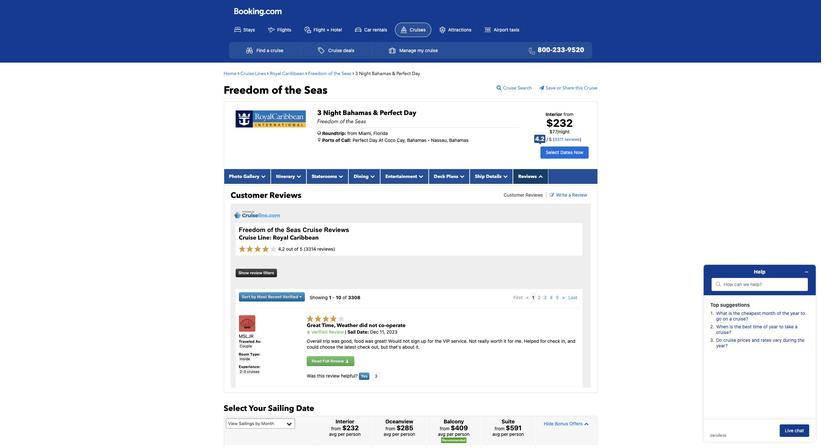 Task type: vqa. For each thing, say whether or not it's contained in the screenshot.
July
no



Task type: describe. For each thing, give the bounding box(es) containing it.
bahamas inside 3 night bahamas & perfect day freedom of the seas
[[343, 108, 371, 117]]

seas down 'deals'
[[342, 70, 351, 77]]

seas inside freedom of the seas cruise reviews cruise line: royal caribbean
[[286, 226, 301, 233]]

0 horizontal spatial 5
[[300, 246, 303, 252]]

select          dates now link
[[541, 147, 589, 158]]

filters
[[263, 270, 274, 275]]

review for a
[[572, 192, 587, 198]]

$409
[[451, 424, 468, 432]]

freedom inside 3 night bahamas & perfect day freedom of the seas
[[317, 118, 339, 125]]

)
[[580, 137, 581, 142]]

(3314
[[304, 246, 316, 252]]

0 vertical spatial freedom of the seas
[[308, 70, 351, 77]]

person for $591
[[509, 431, 524, 437]]

last link
[[567, 292, 579, 303]]

me.
[[515, 338, 523, 344]]

and
[[568, 338, 575, 344]]

233-
[[552, 46, 567, 54]]

of right out
[[294, 246, 299, 252]]

4.2 out of 5 (3314 reviews)
[[278, 246, 335, 252]]

from for balcony from $409 avg per person
[[440, 426, 450, 431]]

attractions link
[[434, 23, 477, 37]]

chevron down image for entertainment
[[417, 174, 423, 179]]

chevron up image
[[537, 174, 543, 179]]

of right 10
[[343, 295, 347, 300]]

date
[[296, 403, 314, 414]]

details
[[486, 173, 502, 180]]

reviews button
[[513, 169, 548, 184]]

«
[[526, 295, 529, 300]]

booking.com home image
[[234, 8, 281, 16]]

at
[[379, 137, 383, 143]]

angle right image for home
[[238, 71, 239, 76]]

it.
[[416, 344, 420, 350]]

travel menu navigation
[[229, 42, 592, 59]]

interior from $232 $77 / night
[[546, 111, 573, 134]]

in,
[[561, 338, 566, 344]]

night
[[559, 129, 569, 134]]

from for roundtrip: from miami, florida
[[347, 130, 357, 136]]

chevron down image for ship details
[[502, 174, 508, 179]]

sailings
[[239, 421, 254, 426]]

from for suite from $591 avg per person
[[495, 426, 505, 431]]

cruise for find a cruise
[[270, 48, 283, 53]]

3 for from the left
[[540, 338, 546, 344]]

home
[[224, 70, 236, 77]]

night for 3 night bahamas & perfect day
[[359, 70, 371, 77]]

1 vertical spatial review
[[329, 329, 344, 335]]

plans
[[446, 173, 458, 180]]

person for $232
[[346, 431, 361, 437]]

dining
[[354, 173, 369, 180]]

2 vertical spatial perfect
[[353, 137, 368, 143]]

your
[[249, 403, 266, 414]]

traveled
[[239, 339, 254, 344]]

2 horizontal spatial 5
[[556, 295, 559, 300]]

chevron down image for itinerary
[[295, 174, 301, 179]]

did
[[359, 322, 368, 329]]

0 horizontal spatial not
[[369, 322, 377, 329]]

» link
[[560, 292, 567, 303]]

royal caribbean link
[[270, 70, 304, 77]]

overall
[[307, 338, 322, 344]]

10
[[336, 295, 341, 300]]

avg for $285
[[384, 431, 391, 437]]

3 for 3 night bahamas & perfect day
[[355, 70, 358, 77]]

reviews down itinerary
[[270, 190, 301, 201]]

read full review
[[312, 358, 345, 363]]

2-
[[240, 369, 244, 374]]

3 link
[[542, 292, 548, 303]]

flights link
[[263, 23, 297, 37]]

of down cruise deals link
[[328, 70, 333, 77]]

per for $409
[[447, 431, 454, 437]]

read full review button
[[307, 356, 354, 366]]

msljr image
[[239, 315, 255, 332]]

2 for from the left
[[508, 338, 514, 344]]

cruiseline.com logo image
[[234, 211, 280, 218]]

a for find
[[267, 48, 269, 53]]

overall trip was good, food was great! would not sign up for the vip service. not really worth it for me. helped for check in, and could choose the latest check out, but that's about it.
[[307, 338, 575, 350]]

itinerary button
[[271, 169, 306, 184]]

dates
[[560, 150, 573, 155]]

of down royal caribbean
[[272, 83, 282, 98]]

3311
[[554, 137, 564, 142]]

sort by most recent verified
[[242, 294, 299, 299]]

car
[[364, 27, 372, 32]]

really
[[478, 338, 489, 344]]

1 1 from the left
[[329, 295, 331, 300]]

perfect for 3 night bahamas & perfect day
[[396, 70, 411, 77]]

cruise left lines
[[240, 70, 254, 77]]

flights
[[277, 27, 291, 32]]

view sailings by month link
[[226, 418, 295, 429]]

by inside view sailings by month link
[[255, 421, 260, 426]]

would
[[388, 338, 402, 344]]

avg for $591
[[492, 431, 500, 437]]

1 vertical spatial check
[[357, 344, 370, 350]]

4 link
[[548, 292, 554, 303]]

flight + hotel link
[[299, 23, 347, 37]]

flight
[[314, 27, 325, 32]]

airport taxis link
[[479, 23, 525, 37]]

freedom of the seas cruise reviews cruise line: royal caribbean
[[239, 226, 349, 242]]

0 vertical spatial caribbean
[[282, 70, 304, 77]]

1 horizontal spatial this
[[575, 85, 583, 91]]

sign
[[411, 338, 420, 344]]

cruise left line:
[[239, 234, 256, 242]]

from for interior from $232 avg per person
[[331, 426, 341, 431]]

perfect for 3 night bahamas & perfect day freedom of the seas
[[380, 108, 402, 117]]

« link
[[524, 292, 531, 303]]

show review filters button
[[235, 269, 277, 277]]

ports
[[322, 137, 334, 143]]

select          dates now
[[546, 150, 583, 155]]

freedom down cruise deals link
[[308, 70, 327, 77]]

paper plane image
[[540, 85, 546, 90]]

flight + hotel
[[314, 27, 342, 32]]

4.2 for 4.2 / 5 ( 3311 reviews )
[[535, 135, 544, 142]]

caribbean inside freedom of the seas cruise reviews cruise line: royal caribbean
[[290, 234, 319, 242]]

interior
[[336, 419, 354, 425]]

freedom inside freedom of the seas cruise reviews cruise line: royal caribbean
[[239, 226, 265, 233]]

entertainment
[[385, 173, 417, 180]]

sailing
[[268, 403, 294, 414]]

cruises
[[247, 369, 259, 374]]

of down roundtrip:
[[335, 137, 340, 143]]

royal caribbean
[[270, 70, 304, 77]]

reviews inside dropdown button
[[518, 173, 537, 180]]

car rentals link
[[350, 23, 392, 37]]

per for $232
[[338, 431, 345, 437]]

roundtrip: from miami, florida
[[322, 130, 388, 136]]

time,
[[322, 322, 335, 329]]

the down 'good,'
[[336, 344, 343, 350]]

chevron down image for dining
[[369, 174, 375, 179]]

vip
[[443, 338, 450, 344]]

1 horizontal spatial customer
[[504, 192, 524, 198]]

day for 3 night bahamas & perfect day freedom of the seas
[[404, 108, 416, 117]]

first link
[[512, 292, 524, 303]]

cruise for manage my cruise
[[425, 48, 438, 53]]

cruise inside 'travel menu' navigation
[[328, 48, 342, 53]]

cruise right share
[[584, 85, 597, 91]]

airport
[[494, 27, 508, 32]]

2023
[[386, 329, 397, 335]]

angle right image for lines
[[267, 71, 269, 76]]

day for 3 night bahamas & perfect day
[[412, 70, 420, 77]]

freedom down cruise lines
[[224, 83, 269, 98]]

the left "vip"
[[435, 338, 442, 344]]

the down royal caribbean
[[285, 83, 302, 98]]

select your sailing date
[[224, 403, 314, 414]]

chevron up image
[[583, 421, 589, 426]]

small verified icon image
[[307, 331, 310, 334]]

/ inside 4.2 / 5 ( 3311 reviews )
[[547, 137, 548, 142]]

0 horizontal spatial customer
[[231, 190, 268, 201]]

3 for 3
[[375, 373, 377, 379]]

4.2 / 5 ( 3311 reviews )
[[535, 135, 581, 142]]

search
[[518, 85, 532, 91]]

angle right image for freedom of the seas
[[352, 71, 354, 76]]

manage
[[399, 48, 416, 53]]

sail
[[347, 329, 356, 335]]

seas inside 3 night bahamas & perfect day freedom of the seas
[[355, 118, 366, 125]]

0 horizontal spatial customer reviews
[[231, 190, 301, 201]]

msljr
[[239, 333, 254, 339]]

3 for 3 night bahamas & perfect day freedom of the seas
[[317, 108, 322, 117]]

cruise search link
[[497, 85, 538, 91]]

photo
[[229, 173, 242, 180]]

hotel
[[331, 27, 342, 32]]

map marker image
[[318, 137, 321, 142]]

1 horizontal spatial customer reviews
[[504, 192, 543, 198]]

0 vertical spatial verified
[[283, 294, 298, 299]]

could
[[307, 344, 319, 350]]



Task type: locate. For each thing, give the bounding box(es) containing it.
cruise
[[328, 48, 342, 53], [240, 70, 254, 77], [503, 85, 516, 91], [584, 85, 597, 91], [303, 226, 322, 233], [239, 234, 256, 242]]

the down the cruiseline.com logo
[[275, 226, 284, 233]]

0 vertical spatial day
[[412, 70, 420, 77]]

the
[[334, 70, 340, 77], [285, 83, 302, 98], [346, 118, 354, 125], [275, 226, 284, 233], [435, 338, 442, 344], [336, 344, 343, 350]]

of up line:
[[267, 226, 273, 233]]

review inside button
[[250, 270, 262, 275]]

for right helped
[[540, 338, 546, 344]]

3 inside 3 night bahamas & perfect day freedom of the seas
[[317, 108, 322, 117]]

per for $285
[[392, 431, 399, 437]]

recommended image
[[441, 438, 466, 443]]

cruise up (3314
[[303, 226, 322, 233]]

a right find
[[267, 48, 269, 53]]

1 chevron down image from the left
[[295, 174, 301, 179]]

0 horizontal spatial was
[[331, 338, 340, 344]]

0 vertical spatial a
[[267, 48, 269, 53]]

avg up recommended image
[[438, 431, 445, 437]]

chevron down image for staterooms
[[337, 174, 343, 179]]

0 horizontal spatial $232
[[342, 424, 359, 432]]

1 vertical spatial 4.2
[[278, 246, 285, 252]]

0 vertical spatial 4.2
[[535, 135, 544, 142]]

the down cruise deals link
[[334, 70, 340, 77]]

was up the out,
[[365, 338, 373, 344]]

day inside 3 night bahamas & perfect day freedom of the seas
[[404, 108, 416, 117]]

4 person from the left
[[509, 431, 524, 437]]

verified up overall
[[311, 329, 328, 335]]

gallery
[[243, 173, 259, 180]]

avg
[[329, 431, 337, 437], [384, 431, 391, 437], [438, 431, 445, 437], [492, 431, 500, 437]]

sort
[[242, 294, 250, 299]]

2 vertical spatial 5
[[556, 295, 559, 300]]

worth
[[490, 338, 502, 344]]

great
[[307, 322, 321, 329]]

3 avg from the left
[[438, 431, 445, 437]]

from for oceanview from $285 avg per person
[[385, 426, 395, 431]]

angle right image right royal caribbean
[[305, 71, 307, 76]]

1 horizontal spatial &
[[392, 70, 395, 77]]

review right show
[[250, 270, 262, 275]]

avg inside suite from $591 avg per person
[[492, 431, 500, 437]]

2 per from the left
[[392, 431, 399, 437]]

reviews left edit image
[[526, 192, 543, 198]]

1 vertical spatial freedom of the seas
[[224, 83, 327, 98]]

of inside 3 night bahamas & perfect day freedom of the seas
[[340, 118, 345, 125]]

1 vertical spatial &
[[373, 108, 378, 117]]

$232 for interior from $232 $77 / night
[[546, 117, 573, 129]]

chevron down image left itinerary
[[259, 174, 266, 179]]

4 avg from the left
[[492, 431, 500, 437]]

a inside freedom of the seas "main content"
[[568, 192, 571, 198]]

2 horizontal spatial for
[[540, 338, 546, 344]]

1 vertical spatial perfect
[[380, 108, 402, 117]]

night for 3 night bahamas & perfect day freedom of the seas
[[323, 108, 341, 117]]

a inside find a cruise link
[[267, 48, 269, 53]]

royal right lines
[[270, 70, 281, 77]]

find a cruise link
[[239, 44, 290, 57]]

person down suite in the bottom of the page
[[509, 431, 524, 437]]

by left month at the bottom
[[255, 421, 260, 426]]

avg down interior
[[329, 431, 337, 437]]

0 vertical spatial review
[[250, 270, 262, 275]]

perfect
[[396, 70, 411, 77], [380, 108, 402, 117], [353, 137, 368, 143]]

0 vertical spatial select
[[546, 150, 559, 155]]

customer down reviews dropdown button
[[504, 192, 524, 198]]

5 right 4
[[556, 295, 559, 300]]

balcony from $409 avg per person
[[438, 419, 470, 437]]

hide bonus offers
[[544, 421, 583, 426]]

day left at
[[369, 137, 377, 143]]

read
[[312, 358, 321, 363]]

oceanview
[[385, 419, 413, 425]]

0 vertical spatial check
[[547, 338, 560, 344]]

perfect down manage
[[396, 70, 411, 77]]

avg inside balcony from $409 avg per person
[[438, 431, 445, 437]]

customer down photo gallery dropdown button
[[231, 190, 268, 201]]

| sail date: dec 11, 2023
[[344, 329, 397, 335]]

0 horizontal spatial for
[[428, 338, 433, 344]]

customer reviews down reviews dropdown button
[[504, 192, 543, 198]]

1 vertical spatial royal
[[273, 234, 288, 242]]

0 vertical spatial 5
[[549, 137, 552, 142]]

from down interior
[[331, 426, 341, 431]]

1 horizontal spatial select
[[546, 150, 559, 155]]

seas down freedom of the seas link
[[304, 83, 327, 98]]

0 vertical spatial perfect
[[396, 70, 411, 77]]

interior from $232 avg per person
[[329, 419, 361, 437]]

3 chevron down image from the left
[[417, 174, 423, 179]]

review for full
[[330, 358, 344, 363]]

from inside interior from $232 avg per person
[[331, 426, 341, 431]]

per for $591
[[501, 431, 508, 437]]

1 vertical spatial /
[[547, 137, 548, 142]]

4.2 for 4.2 out of 5 (3314 reviews)
[[278, 246, 285, 252]]

globe image
[[317, 131, 321, 135]]

2 chevron down image from the left
[[369, 174, 375, 179]]

1 avg from the left
[[329, 431, 337, 437]]

freedom of the seas
[[308, 70, 351, 77], [224, 83, 327, 98]]

2 1 from the left
[[532, 295, 534, 300]]

review inside button
[[330, 358, 344, 363]]

800-
[[538, 46, 552, 54]]

/ up 4.2 / 5 ( 3311 reviews ) on the right of page
[[557, 129, 559, 134]]

$77
[[549, 129, 557, 134]]

photo gallery
[[229, 173, 259, 180]]

yes button
[[359, 373, 369, 380]]

3 down experience:
[[244, 369, 246, 374]]

2 angle right image from the left
[[352, 71, 354, 76]]

0 horizontal spatial angle right image
[[238, 71, 239, 76]]

1 horizontal spatial 5
[[549, 137, 552, 142]]

/ inside "interior from $232 $77 / night"
[[557, 129, 559, 134]]

chevron down image inside the itinerary dropdown button
[[295, 174, 301, 179]]

interior
[[546, 111, 562, 117]]

chevron down image left deck
[[417, 174, 423, 179]]

select up view
[[224, 403, 247, 414]]

1 vertical spatial review
[[326, 373, 340, 378]]

1 horizontal spatial $232
[[546, 117, 573, 129]]

0 horizontal spatial 1
[[329, 295, 331, 300]]

verified right 'recent'
[[283, 294, 298, 299]]

entertainment button
[[380, 169, 429, 184]]

check down food
[[357, 344, 370, 350]]

the inside freedom of the seas cruise reviews cruise line: royal caribbean
[[275, 226, 284, 233]]

chevron down image for deck plans
[[458, 174, 464, 179]]

check left in,
[[547, 338, 560, 344]]

1 horizontal spatial for
[[508, 338, 514, 344]]

0 horizontal spatial verified
[[283, 294, 298, 299]]

manage my cruise button
[[382, 44, 445, 57]]

freedom of the seas main content
[[220, 66, 601, 447]]

room type: inside
[[239, 352, 260, 361]]

0 vertical spatial /
[[557, 129, 559, 134]]

5 left (3314
[[300, 246, 303, 252]]

person for $409
[[455, 431, 470, 437]]

5 inside 4.2 / 5 ( 3311 reviews )
[[549, 137, 552, 142]]

per down oceanview
[[392, 431, 399, 437]]

0 horizontal spatial check
[[357, 344, 370, 350]]

day up cay,
[[404, 108, 416, 117]]

a right write at the top right of page
[[568, 192, 571, 198]]

search image
[[497, 85, 503, 90]]

800-233-9520
[[538, 46, 584, 54]]

chevron down image right "ship"
[[502, 174, 508, 179]]

manage my cruise
[[399, 48, 438, 53]]

royal inside freedom of the seas cruise reviews cruise line: royal caribbean
[[273, 234, 288, 242]]

4 chevron down image from the left
[[458, 174, 464, 179]]

1 person from the left
[[346, 431, 361, 437]]

& down 'travel menu' navigation
[[392, 70, 395, 77]]

$232 inside "interior from $232 $77 / night"
[[546, 117, 573, 129]]

avg for $409
[[438, 431, 445, 437]]

oceanview from $285 avg per person
[[384, 419, 415, 437]]

view sailings by month
[[228, 421, 274, 426]]

1 per from the left
[[338, 431, 345, 437]]

4.2 left out
[[278, 246, 285, 252]]

chevron down image inside the ship details dropdown button
[[502, 174, 508, 179]]

of up roundtrip:
[[340, 118, 345, 125]]

5 left ( at right
[[549, 137, 552, 142]]

from inside suite from $591 avg per person
[[495, 426, 505, 431]]

review right full
[[330, 358, 344, 363]]

0 horizontal spatial /
[[547, 137, 548, 142]]

chevron down image left "ship"
[[458, 174, 464, 179]]

by right "sort"
[[251, 294, 256, 299]]

1 vertical spatial caribbean
[[290, 234, 319, 242]]

cruises link
[[395, 22, 431, 37]]

0 horizontal spatial chevron down image
[[295, 174, 301, 179]]

from for interior from $232 $77 / night
[[564, 111, 573, 117]]

2 cruise from the left
[[425, 48, 438, 53]]

1 chevron down image from the left
[[259, 174, 266, 179]]

cruise
[[270, 48, 283, 53], [425, 48, 438, 53]]

dining button
[[348, 169, 380, 184]]

person inside balcony from $409 avg per person
[[455, 431, 470, 437]]

3 right yes button
[[375, 373, 377, 379]]

3311 reviews link
[[554, 137, 580, 142]]

ship details button
[[470, 169, 513, 184]]

1 vertical spatial not
[[403, 338, 410, 344]]

cruise lines link
[[240, 70, 266, 77]]

freedom of the seas link
[[308, 70, 352, 77]]

chevron down image left entertainment
[[369, 174, 375, 179]]

freedom of the seas down royal caribbean
[[224, 83, 327, 98]]

2
[[538, 295, 540, 300]]

review down "read full review" button
[[326, 373, 340, 378]]

1 horizontal spatial angle right image
[[305, 71, 307, 76]]

4 per from the left
[[501, 431, 508, 437]]

0 horizontal spatial night
[[323, 108, 341, 117]]

chevron down image left dining
[[337, 174, 343, 179]]

angle right image
[[267, 71, 269, 76], [305, 71, 307, 76]]

reviews up customer reviews link
[[518, 173, 537, 180]]

1 horizontal spatial a
[[568, 192, 571, 198]]

review inside was this review helpful? yes
[[326, 373, 340, 378]]

great time, weather did not co-operate
[[307, 322, 406, 329]]

2 was from the left
[[365, 338, 373, 344]]

person inside oceanview from $285 avg per person
[[401, 431, 415, 437]]

select for select your sailing date
[[224, 403, 247, 414]]

cruise right the my
[[425, 48, 438, 53]]

1 vertical spatial $232
[[342, 424, 359, 432]]

inside
[[240, 357, 250, 361]]

by inside the sort by most recent verified link
[[251, 294, 256, 299]]

1 horizontal spatial was
[[365, 338, 373, 344]]

2 vertical spatial day
[[369, 137, 377, 143]]

chevron down image
[[259, 174, 266, 179], [369, 174, 375, 179], [417, 174, 423, 179], [458, 174, 464, 179], [502, 174, 508, 179]]

avg inside oceanview from $285 avg per person
[[384, 431, 391, 437]]

0 horizontal spatial 4.2
[[278, 246, 285, 252]]

person down interior
[[346, 431, 361, 437]]

chevron down image inside 'dining' dropdown button
[[369, 174, 375, 179]]

the inside 3 night bahamas & perfect day freedom of the seas
[[346, 118, 354, 125]]

0 vertical spatial $232
[[546, 117, 573, 129]]

avg for $232
[[329, 431, 337, 437]]

seas up miami,
[[355, 118, 366, 125]]

cruise right find
[[270, 48, 283, 53]]

0 horizontal spatial review
[[250, 270, 262, 275]]

reviews)
[[317, 246, 335, 252]]

1 horizontal spatial 1
[[532, 295, 534, 300]]

from down oceanview
[[385, 426, 395, 431]]

1 horizontal spatial check
[[547, 338, 560, 344]]

recent
[[268, 294, 282, 299]]

this right share
[[575, 85, 583, 91]]

1 was from the left
[[331, 338, 340, 344]]

1 vertical spatial night
[[323, 108, 341, 117]]

of inside freedom of the seas cruise reviews cruise line: royal caribbean
[[267, 226, 273, 233]]

2 link
[[536, 292, 542, 303]]

this inside was this review helpful? yes
[[317, 373, 325, 378]]

5 chevron down image from the left
[[502, 174, 508, 179]]

2 chevron down image from the left
[[337, 174, 343, 179]]

1 for from the left
[[428, 338, 433, 344]]

4
[[550, 295, 553, 300]]

a
[[267, 48, 269, 53], [568, 192, 571, 198]]

0 horizontal spatial select
[[224, 403, 247, 414]]

taxis
[[510, 27, 519, 32]]

full
[[323, 358, 329, 363]]

trip
[[323, 338, 330, 344]]

my
[[417, 48, 424, 53]]

angle right image down 'deals'
[[352, 71, 354, 76]]

the up the roundtrip: from miami, florida
[[346, 118, 354, 125]]

ship
[[475, 173, 485, 180]]

1 horizontal spatial 4.2
[[535, 135, 544, 142]]

angle right image right lines
[[267, 71, 269, 76]]

photo gallery button
[[224, 169, 271, 184]]

person inside suite from $591 avg per person
[[509, 431, 524, 437]]

deck plans button
[[429, 169, 470, 184]]

1 vertical spatial select
[[224, 403, 247, 414]]

day down manage my cruise dropdown button
[[412, 70, 420, 77]]

customer reviews up the cruiseline.com logo
[[231, 190, 301, 201]]

$232 inside interior from $232 avg per person
[[342, 424, 359, 432]]

$285
[[397, 424, 413, 432]]

experience: 2-3 cruises
[[239, 365, 260, 374]]

freedom up line:
[[239, 226, 265, 233]]

edit image
[[550, 193, 554, 197]]

hide
[[544, 421, 554, 426]]

perfect inside 3 night bahamas & perfect day freedom of the seas
[[380, 108, 402, 117]]

1 left -
[[329, 295, 331, 300]]

1 left 2 in the bottom of the page
[[532, 295, 534, 300]]

avg inside interior from $232 avg per person
[[329, 431, 337, 437]]

night inside 3 night bahamas & perfect day freedom of the seas
[[323, 108, 341, 117]]

from down balcony
[[440, 426, 450, 431]]

per inside interior from $232 avg per person
[[338, 431, 345, 437]]

& for 3 night bahamas & perfect day freedom of the seas
[[373, 108, 378, 117]]

per down interior
[[338, 431, 345, 437]]

0 vertical spatial &
[[392, 70, 395, 77]]

person for $285
[[401, 431, 415, 437]]

from inside "interior from $232 $77 / night"
[[564, 111, 573, 117]]

& inside 3 night bahamas & perfect day freedom of the seas
[[373, 108, 378, 117]]

3 inside experience: 2-3 cruises
[[244, 369, 246, 374]]

1 horizontal spatial angle right image
[[352, 71, 354, 76]]

for
[[428, 338, 433, 344], [508, 338, 514, 344], [540, 338, 546, 344]]

select down ( at right
[[546, 150, 559, 155]]

seas up out
[[286, 226, 301, 233]]

show
[[238, 270, 249, 275]]

per down suite in the bottom of the page
[[501, 431, 508, 437]]

3 per from the left
[[447, 431, 454, 437]]

1 link
[[531, 292, 536, 303]]

showing
[[310, 295, 328, 300]]

from inside balcony from $409 avg per person
[[440, 426, 450, 431]]

1 cruise from the left
[[270, 48, 283, 53]]

helped
[[524, 338, 539, 344]]

chevron down image inside the staterooms dropdown button
[[337, 174, 343, 179]]

0 vertical spatial by
[[251, 294, 256, 299]]

0 horizontal spatial &
[[373, 108, 378, 117]]

chevron down image inside entertainment dropdown button
[[417, 174, 423, 179]]

0 vertical spatial review
[[572, 192, 587, 198]]

1 horizontal spatial not
[[403, 338, 410, 344]]

cruises
[[410, 27, 426, 32]]

per inside suite from $591 avg per person
[[501, 431, 508, 437]]

800-233-9520 link
[[526, 46, 584, 55]]

not
[[469, 338, 477, 344]]

chevron down image inside deck plans dropdown button
[[458, 174, 464, 179]]

1 vertical spatial day
[[404, 108, 416, 117]]

0 horizontal spatial this
[[317, 373, 325, 378]]

it
[[504, 338, 506, 344]]

not up about
[[403, 338, 410, 344]]

& for 3 night bahamas & perfect day
[[392, 70, 395, 77]]

chevron down image
[[295, 174, 301, 179], [337, 174, 343, 179]]

3 up globe "icon"
[[317, 108, 322, 117]]

royal caribbean image
[[235, 110, 306, 128]]

1 horizontal spatial review
[[326, 373, 340, 378]]

1 horizontal spatial night
[[359, 70, 371, 77]]

2 angle right image from the left
[[305, 71, 307, 76]]

$232 for interior from $232 avg per person
[[342, 424, 359, 432]]

chevron down image for photo gallery
[[259, 174, 266, 179]]

0 horizontal spatial angle right image
[[267, 71, 269, 76]]

1 angle right image from the left
[[267, 71, 269, 76]]

0 horizontal spatial a
[[267, 48, 269, 53]]

latest
[[344, 344, 356, 350]]

2 vertical spatial review
[[330, 358, 344, 363]]

1 angle right image from the left
[[238, 71, 239, 76]]

1 vertical spatial this
[[317, 373, 325, 378]]

cruise inside dropdown button
[[425, 48, 438, 53]]

/ left ( at right
[[547, 137, 548, 142]]

not inside overall trip was good, food was great! would not sign up for the vip service. not really worth it for me. helped for check in, and could choose the latest check out, but that's about it.
[[403, 338, 410, 344]]

roundtrip:
[[322, 130, 346, 136]]

& up 'florida'
[[373, 108, 378, 117]]

1 horizontal spatial cruise
[[425, 48, 438, 53]]

review
[[250, 270, 262, 275], [326, 373, 340, 378]]

lines
[[255, 70, 266, 77]]

for right up
[[428, 338, 433, 344]]

from right interior
[[564, 111, 573, 117]]

from inside oceanview from $285 avg per person
[[385, 426, 395, 431]]

3 person from the left
[[455, 431, 470, 437]]

find
[[256, 48, 266, 53]]

per up recommended image
[[447, 431, 454, 437]]

0 horizontal spatial cruise
[[270, 48, 283, 53]]

2 person from the left
[[401, 431, 415, 437]]

freedom up roundtrip:
[[317, 118, 339, 125]]

$232
[[546, 117, 573, 129], [342, 424, 359, 432]]

freedom of the seas down cruise deals link
[[308, 70, 351, 77]]

angle right image right home link
[[238, 71, 239, 76]]

0 vertical spatial this
[[575, 85, 583, 91]]

review right write at the top right of page
[[572, 192, 587, 198]]

food
[[354, 338, 364, 344]]

chevron down image inside photo gallery dropdown button
[[259, 174, 266, 179]]

1 horizontal spatial chevron down image
[[337, 174, 343, 179]]

find a cruise
[[256, 48, 283, 53]]

2 avg from the left
[[384, 431, 391, 437]]

type:
[[250, 352, 260, 356]]

select for select          dates now
[[546, 150, 559, 155]]

3 right freedom of the seas link
[[355, 70, 358, 77]]

this right was
[[317, 373, 325, 378]]

cruise left search
[[503, 85, 516, 91]]

1 vertical spatial by
[[255, 421, 260, 426]]

1 horizontal spatial verified
[[311, 329, 328, 335]]

0 vertical spatial night
[[359, 70, 371, 77]]

first « 1 2 3 4 5 » last
[[513, 295, 577, 300]]

0 vertical spatial royal
[[270, 70, 281, 77]]

1 vertical spatial 5
[[300, 246, 303, 252]]

0 vertical spatial not
[[369, 322, 377, 329]]

angle right image for caribbean
[[305, 71, 307, 76]]

person inside interior from $232 avg per person
[[346, 431, 361, 437]]

1 vertical spatial a
[[568, 192, 571, 198]]

perfect up 'florida'
[[380, 108, 402, 117]]

reviews inside freedom of the seas cruise reviews cruise line: royal caribbean
[[324, 226, 349, 233]]

1 vertical spatial verified
[[311, 329, 328, 335]]

a for write
[[568, 192, 571, 198]]

write
[[556, 192, 567, 198]]

angle right image
[[238, 71, 239, 76], [352, 71, 354, 76]]

perfect down miami,
[[353, 137, 368, 143]]

1 horizontal spatial /
[[557, 129, 559, 134]]

chevron down image left staterooms
[[295, 174, 301, 179]]

per
[[338, 431, 345, 437], [392, 431, 399, 437], [447, 431, 454, 437], [501, 431, 508, 437]]

per inside balcony from $409 avg per person
[[447, 431, 454, 437]]

stays
[[243, 27, 255, 32]]

for right it
[[508, 338, 514, 344]]

person up recommended image
[[455, 431, 470, 437]]

per inside oceanview from $285 avg per person
[[392, 431, 399, 437]]

3 right 2 in the bottom of the page
[[544, 295, 547, 300]]

that's
[[389, 344, 401, 350]]



